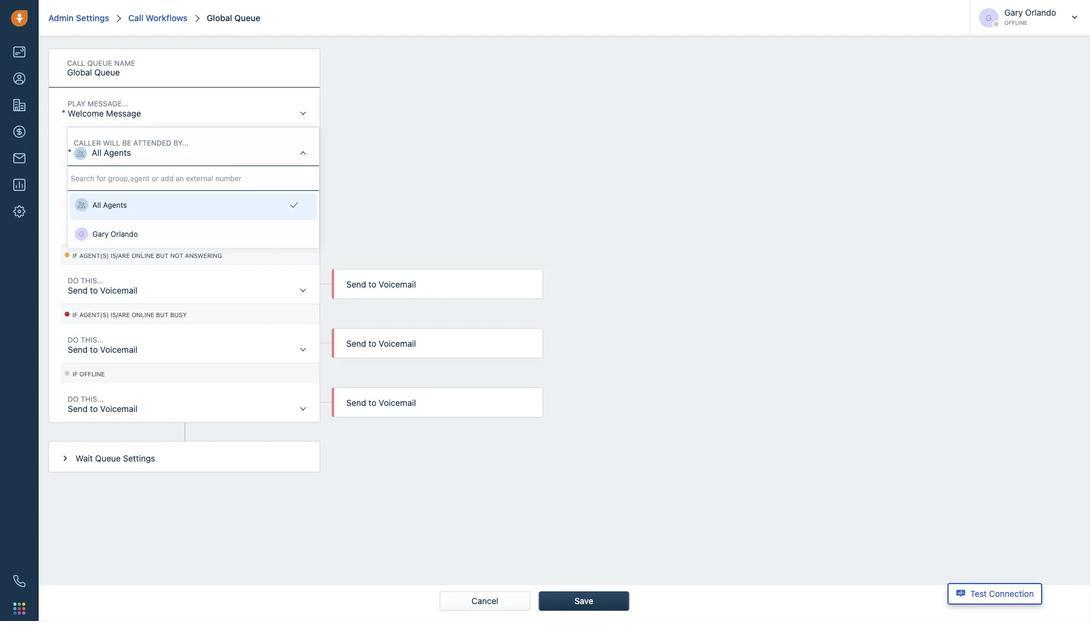 Task type: vqa. For each thing, say whether or not it's contained in the screenshot.
Phone element
yes



Task type: locate. For each thing, give the bounding box(es) containing it.
calling
[[68, 187, 94, 197]]

call workflows link
[[126, 13, 188, 23]]

agents inside dropdown button
[[104, 148, 131, 158]]

0 vertical spatial gary
[[1005, 8, 1024, 18]]

1 horizontal spatial queue
[[235, 13, 261, 23]]

list box
[[68, 191, 319, 248]]

gary inside gary orlando offline
[[1005, 8, 1024, 18]]

0 horizontal spatial *
[[62, 108, 66, 118]]

global
[[207, 13, 232, 23]]

admin settings
[[48, 13, 109, 23]]

settings right admin
[[76, 13, 109, 23]]

1 vertical spatial if
[[73, 312, 78, 319]]

queue for global
[[235, 13, 261, 23]]

3 if from the top
[[73, 371, 78, 378]]

1 agent(s) from the top
[[80, 252, 109, 259]]

1 vertical spatial but
[[156, 312, 169, 319]]

settings
[[76, 13, 109, 23], [123, 453, 155, 463]]

2 online from the top
[[132, 312, 154, 319]]

to
[[369, 280, 377, 290], [90, 285, 98, 295], [369, 339, 377, 349], [90, 345, 98, 355], [369, 398, 377, 408], [90, 404, 98, 414]]

0 horizontal spatial gary
[[93, 230, 109, 238]]

all agents option
[[70, 193, 317, 220]]

but
[[156, 252, 169, 259], [156, 312, 169, 319]]

agent(s)
[[80, 252, 109, 259], [80, 312, 109, 319]]

send to voicemail button
[[62, 265, 319, 304], [62, 325, 319, 363], [62, 384, 319, 423]]

agents inside option
[[103, 201, 127, 209]]

freshworks switcher image
[[13, 603, 25, 615]]

1 if from the top
[[73, 252, 78, 259]]

gary orlando offline
[[1005, 8, 1057, 26]]

online left not
[[132, 252, 154, 259]]

2 vertical spatial all
[[93, 201, 101, 209]]

if agent(s) is/are online but not answering
[[73, 252, 222, 259]]

online
[[132, 252, 154, 259], [132, 312, 154, 319]]

1 vertical spatial orlando
[[111, 230, 138, 238]]

1 vertical spatial agent(s)
[[80, 312, 109, 319]]

cancel link
[[465, 592, 506, 611]]

list box containing all agents
[[68, 191, 319, 248]]

1 vertical spatial online
[[132, 312, 154, 319]]

0 vertical spatial all
[[92, 148, 101, 158]]

0 vertical spatial queue
[[235, 13, 261, 23]]

send to voicemail
[[346, 280, 416, 290], [68, 285, 138, 295], [346, 339, 416, 349], [68, 345, 138, 355], [346, 398, 416, 408], [68, 404, 138, 414]]

1 vertical spatial *
[[68, 147, 72, 157]]

1 horizontal spatial g
[[986, 13, 992, 23]]

queue right wait
[[95, 453, 121, 463]]

is/are down gary orlando
[[111, 252, 130, 259]]

all for group image
[[92, 148, 101, 158]]

queue
[[235, 13, 261, 23], [95, 453, 121, 463]]

connection
[[990, 589, 1035, 599]]

1 vertical spatial agents
[[109, 187, 136, 197]]

voicemail
[[379, 280, 416, 290], [100, 285, 138, 295], [379, 339, 416, 349], [100, 345, 138, 355], [379, 398, 416, 408], [100, 404, 138, 414]]

gary orlando
[[93, 230, 138, 238]]

1 horizontal spatial orlando
[[1026, 8, 1057, 18]]

0 horizontal spatial orlando
[[111, 230, 138, 238]]

agents for group icon at left top
[[103, 201, 127, 209]]

0 horizontal spatial queue
[[95, 453, 121, 463]]

gary up the offline
[[1005, 8, 1024, 18]]

2 is/are from the top
[[111, 312, 130, 319]]

2 vertical spatial if
[[73, 371, 78, 378]]

1 is/are from the top
[[111, 252, 130, 259]]

is/are left the busy
[[111, 312, 130, 319]]

settings right wait
[[123, 453, 155, 463]]

0 vertical spatial online
[[132, 252, 154, 259]]

admin settings link
[[48, 13, 109, 23]]

1 vertical spatial settings
[[123, 453, 155, 463]]

but left not
[[156, 252, 169, 259]]

is/are for if agent(s)  is/are online but busy
[[111, 312, 130, 319]]

0 vertical spatial all agents
[[92, 148, 131, 158]]

all agents
[[92, 148, 131, 158], [93, 201, 127, 209]]

agents right calling
[[109, 187, 136, 197]]

2 if from the top
[[73, 312, 78, 319]]

queue right global
[[235, 13, 261, 23]]

2 vertical spatial agents
[[103, 201, 127, 209]]

test
[[971, 589, 987, 599]]

1 vertical spatial all agents
[[93, 201, 127, 209]]

if
[[73, 252, 78, 259], [73, 312, 78, 319], [73, 371, 78, 378]]

orlando for gary orlando offline
[[1026, 8, 1057, 18]]

0 vertical spatial agents
[[104, 148, 131, 158]]

gary for gary orlando
[[93, 230, 109, 238]]

g down group icon at left top
[[79, 230, 84, 239]]

0 vertical spatial *
[[62, 108, 66, 118]]

g
[[986, 13, 992, 23], [79, 230, 84, 239]]

orlando
[[1026, 8, 1057, 18], [111, 230, 138, 238]]

agents
[[104, 148, 131, 158], [109, 187, 136, 197], [103, 201, 127, 209]]

if agent(s)  is/are online but busy
[[73, 312, 187, 319]]

agents down the calling all agents simultaneously
[[103, 201, 127, 209]]

2 agent(s) from the top
[[80, 312, 109, 319]]

but for not
[[156, 252, 169, 259]]

agents right group image
[[104, 148, 131, 158]]

gary
[[1005, 8, 1024, 18], [93, 230, 109, 238]]

admin
[[48, 13, 74, 23]]

agent(s) up offline
[[80, 312, 109, 319]]

orlando up if agent(s) is/are online but not answering at the top of the page
[[111, 230, 138, 238]]

orlando up the offline
[[1026, 8, 1057, 18]]

2 vertical spatial send to voicemail button
[[62, 384, 319, 423]]

all agents right group image
[[92, 148, 131, 158]]

is/are
[[111, 252, 130, 259], [111, 312, 130, 319]]

gary down calling
[[93, 230, 109, 238]]

*
[[62, 108, 66, 118], [68, 147, 72, 157]]

global queue
[[207, 13, 261, 23]]

* left welcome
[[62, 108, 66, 118]]

send
[[346, 280, 366, 290], [68, 285, 88, 295], [346, 339, 366, 349], [68, 345, 88, 355], [346, 398, 366, 408], [68, 404, 88, 414]]

g left the offline
[[986, 13, 992, 23]]

0 vertical spatial agent(s)
[[80, 252, 109, 259]]

message
[[106, 108, 141, 118]]

wait
[[76, 453, 93, 463]]

all inside dropdown button
[[92, 148, 101, 158]]

0 vertical spatial orlando
[[1026, 8, 1057, 18]]

0 vertical spatial if
[[73, 252, 78, 259]]

all agents inside dropdown button
[[92, 148, 131, 158]]

1 vertical spatial send to voicemail button
[[62, 325, 319, 363]]

1 vertical spatial is/are
[[111, 312, 130, 319]]

all agents down the calling all agents simultaneously
[[93, 201, 127, 209]]

0 horizontal spatial settings
[[76, 13, 109, 23]]

queue for wait
[[95, 453, 121, 463]]

online left the busy
[[132, 312, 154, 319]]

all agents for group icon at left top
[[93, 201, 127, 209]]

orlando inside gary orlando offline
[[1026, 8, 1057, 18]]

1 vertical spatial queue
[[95, 453, 121, 463]]

agent(s) down gary orlando
[[80, 252, 109, 259]]

0 vertical spatial but
[[156, 252, 169, 259]]

all right group image
[[92, 148, 101, 158]]

None field
[[61, 57, 271, 86], [61, 215, 320, 244], [61, 57, 271, 86], [61, 215, 320, 244]]

workflows
[[146, 13, 188, 23]]

but for busy
[[156, 312, 169, 319]]

all inside option
[[93, 201, 101, 209]]

1 online from the top
[[132, 252, 154, 259]]

2 but from the top
[[156, 312, 169, 319]]

1 vertical spatial g
[[79, 230, 84, 239]]

1 but from the top
[[156, 252, 169, 259]]

1 vertical spatial gary
[[93, 230, 109, 238]]

offline
[[80, 371, 105, 378]]

answering
[[185, 252, 222, 259]]

orlando inside list box
[[111, 230, 138, 238]]

but left the busy
[[156, 312, 169, 319]]

0 vertical spatial is/are
[[111, 252, 130, 259]]

agents for group image
[[104, 148, 131, 158]]

all
[[92, 148, 101, 158], [97, 187, 106, 197], [93, 201, 101, 209]]

wait queue settings
[[76, 453, 155, 463]]

* left group image
[[68, 147, 72, 157]]

gary for gary orlando offline
[[1005, 8, 1024, 18]]

all agents inside all agents option
[[93, 201, 127, 209]]

1 horizontal spatial gary
[[1005, 8, 1024, 18]]

call workflows
[[128, 13, 188, 23]]

all right group icon at left top
[[93, 201, 101, 209]]

all right calling
[[97, 187, 106, 197]]

0 vertical spatial send to voicemail button
[[62, 265, 319, 304]]



Task type: describe. For each thing, give the bounding box(es) containing it.
agent(s) for if agent(s) is/are online but not answering
[[80, 252, 109, 259]]

offline
[[1005, 20, 1028, 26]]

phone element
[[7, 570, 31, 594]]

not
[[170, 252, 183, 259]]

1 vertical spatial all
[[97, 187, 106, 197]]

online for busy
[[132, 312, 154, 319]]

save
[[575, 596, 594, 606]]

busy
[[170, 312, 187, 319]]

2 send to voicemail button from the top
[[62, 325, 319, 363]]

1 horizontal spatial settings
[[123, 453, 155, 463]]

if for if agent(s)  is/are online but busy
[[73, 312, 78, 319]]

Search for group,agent or add an external number search field
[[68, 166, 319, 190]]

0 vertical spatial g
[[986, 13, 992, 23]]

welcome message
[[68, 108, 141, 118]]

3 send to voicemail button from the top
[[62, 384, 319, 423]]

all agents for group image
[[92, 148, 131, 158]]

is/are for if agent(s) is/are online but not answering
[[111, 252, 130, 259]]

0 horizontal spatial g
[[79, 230, 84, 239]]

welcome message button
[[62, 88, 319, 127]]

test connection
[[971, 589, 1035, 599]]

if offline
[[73, 371, 105, 378]]

online for not
[[132, 252, 154, 259]]

orlando for gary orlando
[[111, 230, 138, 238]]

1 horizontal spatial *
[[68, 147, 72, 157]]

group image
[[75, 198, 88, 212]]

cancel
[[472, 596, 499, 606]]

phone image
[[13, 576, 25, 588]]

welcome
[[68, 108, 104, 118]]

agent(s) for if agent(s)  is/are online but busy
[[80, 312, 109, 319]]

all for group icon at left top
[[93, 201, 101, 209]]

1 send to voicemail button from the top
[[62, 265, 319, 304]]

tick image
[[290, 198, 298, 213]]

group image
[[74, 147, 87, 160]]

simultaneously
[[138, 187, 197, 197]]

call
[[128, 13, 144, 23]]

if for if agent(s) is/are online but not answering
[[73, 252, 78, 259]]

0 vertical spatial settings
[[76, 13, 109, 23]]

calling all agents simultaneously
[[68, 187, 197, 197]]

all agents button
[[68, 128, 319, 166]]



